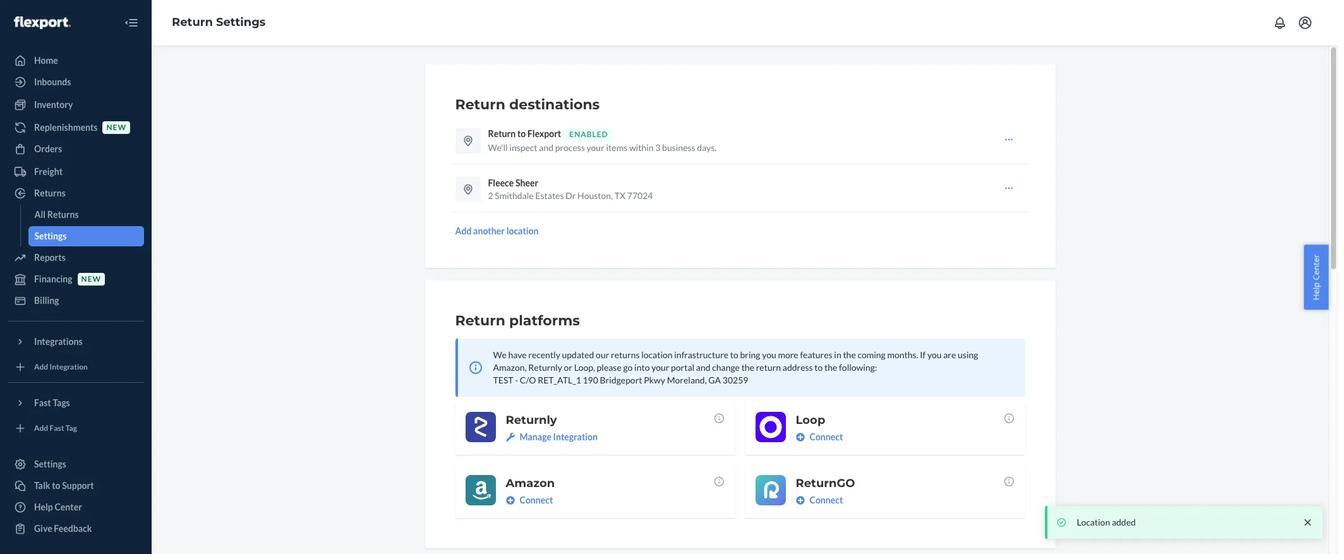 Task type: locate. For each thing, give the bounding box(es) containing it.
2 you from the left
[[928, 349, 942, 360]]

0 vertical spatial location
[[507, 226, 539, 236]]

integration inside the manage integration button
[[553, 432, 598, 442]]

feedback
[[54, 523, 92, 534]]

features
[[800, 349, 833, 360]]

returnly
[[529, 362, 562, 373], [506, 413, 557, 427]]

freight
[[34, 166, 63, 177]]

add
[[455, 226, 472, 236], [34, 362, 48, 372], [34, 424, 48, 433]]

business
[[662, 142, 696, 153]]

integration down the integrations dropdown button
[[50, 362, 88, 372]]

0 vertical spatial and
[[539, 142, 554, 153]]

new up orders "link"
[[106, 123, 126, 132]]

1 horizontal spatial connect button
[[796, 431, 843, 444]]

returnly down recently
[[529, 362, 562, 373]]

2 vertical spatial settings
[[34, 459, 66, 470]]

our
[[596, 349, 609, 360]]

inventory link
[[8, 95, 144, 115]]

0 horizontal spatial center
[[55, 502, 82, 513]]

connect button
[[796, 431, 843, 444], [506, 494, 553, 507]]

1 vertical spatial settings
[[34, 231, 67, 241]]

to right talk
[[52, 480, 60, 491]]

0 vertical spatial returns
[[34, 188, 66, 198]]

0 vertical spatial add
[[455, 226, 472, 236]]

0 horizontal spatial integration
[[50, 362, 88, 372]]

2 plus circle image from the left
[[796, 496, 805, 505]]

returns down freight
[[34, 188, 66, 198]]

0 horizontal spatial and
[[539, 142, 554, 153]]

connect button down loop
[[796, 431, 843, 444]]

go
[[623, 362, 633, 373]]

add fast tag link
[[8, 418, 144, 439]]

platforms
[[509, 312, 580, 329]]

flexport
[[528, 128, 561, 139]]

1 plus circle image from the left
[[506, 496, 515, 505]]

location up into
[[642, 349, 673, 360]]

orders link
[[8, 139, 144, 159]]

test
[[493, 375, 514, 386]]

fast left tag
[[50, 424, 64, 433]]

fast inside dropdown button
[[34, 398, 51, 408]]

please
[[597, 362, 622, 373]]

0 vertical spatial help center
[[1311, 254, 1322, 300]]

talk to support button
[[8, 476, 144, 496]]

0 vertical spatial settings
[[216, 15, 266, 29]]

settings link up support
[[8, 454, 144, 475]]

connect for loop
[[810, 432, 843, 442]]

0 horizontal spatial help center
[[34, 502, 82, 513]]

0 vertical spatial fast
[[34, 398, 51, 408]]

1 horizontal spatial location
[[642, 349, 673, 360]]

1 vertical spatial new
[[81, 275, 101, 284]]

bring
[[740, 349, 761, 360]]

0 horizontal spatial your
[[587, 142, 605, 153]]

1 vertical spatial connect button
[[506, 494, 553, 507]]

we'll inspect and process your items within 3 business days.
[[488, 142, 717, 153]]

0 vertical spatial integration
[[50, 362, 88, 372]]

1 horizontal spatial help center
[[1311, 254, 1322, 300]]

plus circle image down the amazon
[[506, 496, 515, 505]]

1 vertical spatial help
[[34, 502, 53, 513]]

0 vertical spatial center
[[1311, 254, 1322, 280]]

0 horizontal spatial connect button
[[506, 494, 553, 507]]

return platforms
[[455, 312, 580, 329]]

location right another
[[507, 226, 539, 236]]

plus circle image inside connect link
[[796, 496, 805, 505]]

to up change
[[730, 349, 739, 360]]

returnly up manage at the left
[[506, 413, 557, 427]]

the right the in
[[843, 349, 856, 360]]

190
[[583, 375, 598, 386]]

1 vertical spatial integration
[[553, 432, 598, 442]]

1 horizontal spatial center
[[1311, 254, 1322, 280]]

the down bring
[[742, 362, 755, 373]]

flexport logo image
[[14, 16, 71, 29]]

1 vertical spatial location
[[642, 349, 673, 360]]

amazon,
[[493, 362, 527, 373]]

help center inside help center button
[[1311, 254, 1322, 300]]

items
[[606, 142, 628, 153]]

all
[[34, 209, 46, 220]]

the
[[843, 349, 856, 360], [742, 362, 755, 373], [825, 362, 838, 373]]

tag
[[66, 424, 77, 433]]

connect button down the amazon
[[506, 494, 553, 507]]

fleece
[[488, 178, 514, 188]]

1 horizontal spatial new
[[106, 123, 126, 132]]

updated
[[562, 349, 594, 360]]

plus circle image
[[506, 496, 515, 505], [796, 496, 805, 505]]

more
[[778, 349, 799, 360]]

1 vertical spatial your
[[652, 362, 669, 373]]

1 vertical spatial add
[[34, 362, 48, 372]]

and
[[539, 142, 554, 153], [696, 362, 711, 373]]

returnly inside we have recently updated our returns location infrastructure to bring you more features in the coming months. if you are using amazon, returnly or loop, please go into your portal and change the return address to the following: test - c/o ret_atl_1 190 bridgeport pkwy moreland, ga 30259
[[529, 362, 562, 373]]

0 vertical spatial returnly
[[529, 362, 562, 373]]

location
[[1077, 517, 1111, 528]]

0 vertical spatial help
[[1311, 282, 1322, 300]]

connect down loop
[[810, 432, 843, 442]]

fast
[[34, 398, 51, 408], [50, 424, 64, 433]]

help center link
[[8, 497, 144, 518]]

1 vertical spatial settings link
[[8, 454, 144, 475]]

add fast tag
[[34, 424, 77, 433]]

recently
[[528, 349, 560, 360]]

77024
[[627, 190, 653, 201]]

settings link
[[28, 226, 144, 246], [8, 454, 144, 475]]

and down the infrastructure
[[696, 362, 711, 373]]

returns
[[34, 188, 66, 198], [47, 209, 79, 220]]

to down features
[[815, 362, 823, 373]]

you up the return at the right bottom of page
[[762, 349, 777, 360]]

help inside button
[[1311, 282, 1322, 300]]

return for return settings
[[172, 15, 213, 29]]

0 vertical spatial your
[[587, 142, 605, 153]]

returns link
[[8, 183, 144, 203]]

sheer
[[516, 178, 539, 188]]

1 horizontal spatial and
[[696, 362, 711, 373]]

your down the enabled
[[587, 142, 605, 153]]

into
[[635, 362, 650, 373]]

0 vertical spatial connect button
[[796, 431, 843, 444]]

0 vertical spatial new
[[106, 123, 126, 132]]

your up pkwy
[[652, 362, 669, 373]]

1 vertical spatial returnly
[[506, 413, 557, 427]]

integration inside add integration link
[[50, 362, 88, 372]]

1 horizontal spatial integration
[[553, 432, 598, 442]]

new
[[106, 123, 126, 132], [81, 275, 101, 284]]

0 horizontal spatial location
[[507, 226, 539, 236]]

integration
[[50, 362, 88, 372], [553, 432, 598, 442]]

reports link
[[8, 248, 144, 268]]

1 horizontal spatial your
[[652, 362, 669, 373]]

inspect
[[510, 142, 538, 153]]

have
[[508, 349, 527, 360]]

1 horizontal spatial help
[[1311, 282, 1322, 300]]

1 horizontal spatial plus circle image
[[796, 496, 805, 505]]

your
[[587, 142, 605, 153], [652, 362, 669, 373]]

billing link
[[8, 291, 144, 311]]

new down reports link
[[81, 275, 101, 284]]

center inside button
[[1311, 254, 1322, 280]]

close toast image
[[1302, 516, 1315, 529]]

add inside button
[[455, 226, 472, 236]]

we
[[493, 349, 507, 360]]

return settings link
[[172, 15, 266, 29]]

fast tags
[[34, 398, 70, 408]]

connect
[[810, 432, 843, 442], [520, 495, 553, 506], [810, 495, 843, 506]]

help center inside the help center link
[[34, 502, 82, 513]]

1 horizontal spatial you
[[928, 349, 942, 360]]

inventory
[[34, 99, 73, 110]]

change
[[712, 362, 740, 373]]

integration right manage at the left
[[553, 432, 598, 442]]

1 vertical spatial and
[[696, 362, 711, 373]]

loop,
[[574, 362, 595, 373]]

help
[[1311, 282, 1322, 300], [34, 502, 53, 513]]

connect down the amazon
[[520, 495, 553, 506]]

settings link down all returns link
[[28, 226, 144, 246]]

1 vertical spatial help center
[[34, 502, 82, 513]]

plus circle image down returngo
[[796, 496, 805, 505]]

0 vertical spatial settings link
[[28, 226, 144, 246]]

new for replenishments
[[106, 123, 126, 132]]

give feedback
[[34, 523, 92, 534]]

you right if at the bottom of page
[[928, 349, 942, 360]]

add left another
[[455, 226, 472, 236]]

location added
[[1077, 517, 1136, 528]]

and inside we have recently updated our returns location infrastructure to bring you more features in the coming months. if you are using amazon, returnly or loop, please go into your portal and change the return address to the following: test - c/o ret_atl_1 190 bridgeport pkwy moreland, ga 30259
[[696, 362, 711, 373]]

add down 'fast tags'
[[34, 424, 48, 433]]

address
[[783, 362, 813, 373]]

the down the in
[[825, 362, 838, 373]]

0 horizontal spatial you
[[762, 349, 777, 360]]

new for financing
[[81, 275, 101, 284]]

0 horizontal spatial plus circle image
[[506, 496, 515, 505]]

billing
[[34, 295, 59, 306]]

0 horizontal spatial new
[[81, 275, 101, 284]]

returns right all
[[47, 209, 79, 220]]

all returns
[[34, 209, 79, 220]]

and down flexport
[[539, 142, 554, 153]]

1 vertical spatial center
[[55, 502, 82, 513]]

2 vertical spatial add
[[34, 424, 48, 433]]

add down integrations
[[34, 362, 48, 372]]

returngo
[[796, 477, 855, 490]]

fast left tags
[[34, 398, 51, 408]]

to
[[518, 128, 526, 139], [730, 349, 739, 360], [815, 362, 823, 373], [52, 480, 60, 491]]

3
[[656, 142, 661, 153]]



Task type: vqa. For each thing, say whether or not it's contained in the screenshot.
"Fast" inside the Add Fast Tag LINK
no



Task type: describe. For each thing, give the bounding box(es) containing it.
home
[[34, 55, 58, 66]]

loop
[[796, 413, 826, 427]]

enabled
[[570, 130, 608, 139]]

add another location
[[455, 226, 539, 236]]

another
[[473, 226, 505, 236]]

open notifications image
[[1273, 15, 1288, 30]]

smithdale
[[495, 190, 534, 201]]

infrastructure
[[674, 349, 729, 360]]

reports
[[34, 252, 66, 263]]

bridgeport
[[600, 375, 642, 386]]

0 horizontal spatial the
[[742, 362, 755, 373]]

connect for amazon
[[520, 495, 553, 506]]

talk
[[34, 480, 50, 491]]

all returns link
[[28, 205, 144, 225]]

estates
[[536, 190, 564, 201]]

dr
[[566, 190, 576, 201]]

give feedback button
[[8, 519, 144, 539]]

2 horizontal spatial the
[[843, 349, 856, 360]]

location inside we have recently updated our returns location infrastructure to bring you more features in the coming months. if you are using amazon, returnly or loop, please go into your portal and change the return address to the following: test - c/o ret_atl_1 190 bridgeport pkwy moreland, ga 30259
[[642, 349, 673, 360]]

manage integration button
[[506, 431, 598, 444]]

return to flexport
[[488, 128, 561, 139]]

using
[[958, 349, 979, 360]]

are
[[944, 349, 956, 360]]

plus circle image
[[796, 433, 805, 442]]

pkwy
[[644, 375, 665, 386]]

your inside we have recently updated our returns location infrastructure to bring you more features in the coming months. if you are using amazon, returnly or loop, please go into your portal and change the return address to the following: test - c/o ret_atl_1 190 bridgeport pkwy moreland, ga 30259
[[652, 362, 669, 373]]

fast tags button
[[8, 393, 144, 413]]

talk to support
[[34, 480, 94, 491]]

help center button
[[1305, 245, 1329, 310]]

return destinations
[[455, 96, 600, 113]]

destinations
[[509, 96, 600, 113]]

0 horizontal spatial help
[[34, 502, 53, 513]]

add another location button
[[455, 225, 539, 238]]

connect button for amazon
[[506, 494, 553, 507]]

-
[[515, 375, 518, 386]]

integration for manage integration
[[553, 432, 598, 442]]

return for return platforms
[[455, 312, 505, 329]]

tags
[[53, 398, 70, 408]]

tx
[[615, 190, 626, 201]]

manage
[[520, 432, 552, 442]]

add integration
[[34, 362, 88, 372]]

process
[[555, 142, 585, 153]]

location inside button
[[507, 226, 539, 236]]

30259
[[723, 375, 749, 386]]

moreland,
[[667, 375, 707, 386]]

connect link
[[796, 494, 1015, 507]]

return for return destinations
[[455, 96, 505, 113]]

integrations
[[34, 336, 83, 347]]

open account menu image
[[1298, 15, 1313, 30]]

home link
[[8, 51, 144, 71]]

ga
[[709, 375, 721, 386]]

c/o
[[520, 375, 536, 386]]

to inside button
[[52, 480, 60, 491]]

added
[[1112, 517, 1136, 528]]

add for add fast tag
[[34, 424, 48, 433]]

give
[[34, 523, 52, 534]]

in
[[834, 349, 842, 360]]

freight link
[[8, 162, 144, 182]]

if
[[920, 349, 926, 360]]

orders
[[34, 143, 62, 154]]

ret_atl_1
[[538, 375, 581, 386]]

close navigation image
[[124, 15, 139, 30]]

fleece sheer 2 smithdale estates dr houston, tx 77024
[[488, 178, 653, 201]]

add for add integration
[[34, 362, 48, 372]]

we'll
[[488, 142, 508, 153]]

return
[[756, 362, 781, 373]]

support
[[62, 480, 94, 491]]

inbounds link
[[8, 72, 144, 92]]

returns
[[611, 349, 640, 360]]

manage integration
[[520, 432, 598, 442]]

1 vertical spatial returns
[[47, 209, 79, 220]]

1 horizontal spatial the
[[825, 362, 838, 373]]

add integration link
[[8, 357, 144, 377]]

integrations button
[[8, 332, 144, 352]]

connect button for loop
[[796, 431, 843, 444]]

we have recently updated our returns location infrastructure to bring you more features in the coming months. if you are using amazon, returnly or loop, please go into your portal and change the return address to the following: test - c/o ret_atl_1 190 bridgeport pkwy moreland, ga 30259
[[493, 349, 979, 386]]

return for return to flexport
[[488, 128, 516, 139]]

to up "inspect"
[[518, 128, 526, 139]]

replenishments
[[34, 122, 98, 133]]

1 you from the left
[[762, 349, 777, 360]]

wrench image
[[506, 433, 515, 442]]

integration for add integration
[[50, 362, 88, 372]]

connect down returngo
[[810, 495, 843, 506]]

coming
[[858, 349, 886, 360]]

within
[[629, 142, 654, 153]]

houston,
[[578, 190, 613, 201]]

days.
[[697, 142, 717, 153]]

amazon
[[506, 477, 555, 490]]

portal
[[671, 362, 695, 373]]

following:
[[839, 362, 877, 373]]

financing
[[34, 274, 72, 284]]

1 vertical spatial fast
[[50, 424, 64, 433]]

inbounds
[[34, 76, 71, 87]]

add for add another location
[[455, 226, 472, 236]]



